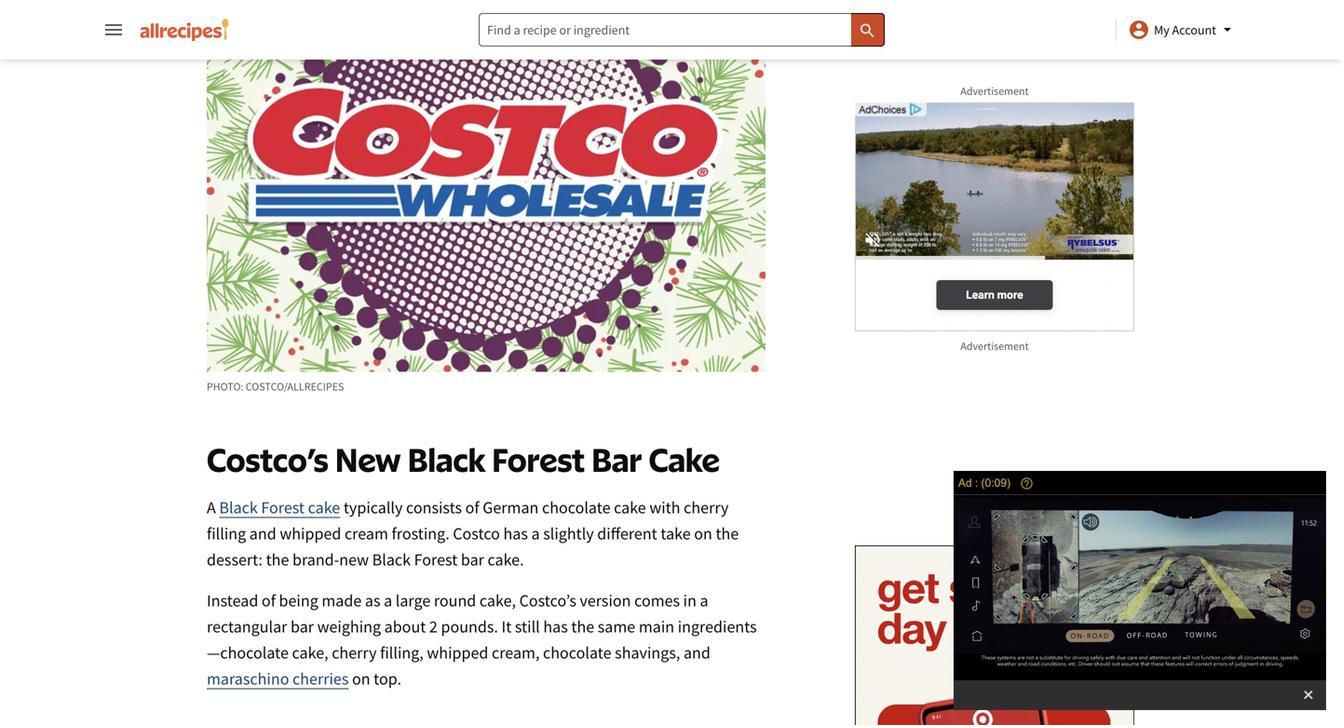 Task type: describe. For each thing, give the bounding box(es) containing it.
cherries
[[293, 669, 349, 690]]

ingredients
[[678, 617, 757, 638]]

instead
[[207, 591, 258, 612]]

being
[[279, 591, 318, 612]]

has inside "typically consists of german chocolate cake with cherry filling and whipped cream frosting. costco has a slightly different take on the dessert: the brand-new black forest bar cake."
[[504, 524, 528, 545]]

cake inside "typically consists of german chocolate cake with cherry filling and whipped cream frosting. costco has a slightly different take on the dessert: the brand-new black forest bar cake."
[[614, 498, 646, 519]]

large
[[396, 591, 431, 612]]

—chocolate
[[207, 643, 289, 664]]

0 vertical spatial forest
[[492, 440, 585, 480]]

bar inside instead of being made as a large round cake, costco's version comes in a rectangular bar weighing about 2 pounds. it still has the same main ingredients —chocolate cake, cherry filling, whipped cream, chocolate shavings, and maraschino cherries on top.
[[291, 617, 314, 638]]

2 horizontal spatial the
[[716, 524, 739, 545]]

round
[[434, 591, 476, 612]]

costco's new black forest bar cake
[[207, 440, 720, 480]]

black inside "typically consists of german chocolate cake with cherry filling and whipped cream frosting. costco has a slightly different take on the dessert: the brand-new black forest bar cake."
[[372, 550, 411, 571]]

caret_down image
[[1217, 19, 1239, 41]]

account image
[[1128, 19, 1151, 41]]

the inside instead of being made as a large round cake, costco's version comes in a rectangular bar weighing about 2 pounds. it still has the same main ingredients —chocolate cake, cherry filling, whipped cream, chocolate shavings, and maraschino cherries on top.
[[571, 617, 595, 638]]

filling
[[207, 524, 246, 545]]

typically consists of german chocolate cake with cherry filling and whipped cream frosting. costco has a slightly different take on the dessert: the brand-new black forest bar cake.
[[207, 498, 739, 571]]

weighing
[[317, 617, 381, 638]]

still
[[515, 617, 540, 638]]

bar
[[592, 440, 642, 480]]

my
[[1155, 21, 1170, 38]]

version
[[580, 591, 631, 612]]

in
[[684, 591, 697, 612]]

made
[[322, 591, 362, 612]]

different
[[598, 524, 658, 545]]

0 horizontal spatial a
[[384, 591, 392, 612]]

on inside "typically consists of german chocolate cake with cherry filling and whipped cream frosting. costco has a slightly different take on the dessert: the brand-new black forest bar cake."
[[694, 524, 713, 545]]

1 vertical spatial black
[[219, 498, 258, 519]]

cake.
[[488, 550, 524, 571]]

take
[[661, 524, 691, 545]]

none search field inside the my account banner
[[479, 13, 885, 47]]

costco/allrecipes
[[246, 380, 344, 394]]

frosting.
[[392, 524, 450, 545]]

1 vertical spatial the
[[266, 550, 289, 571]]

brand-
[[293, 550, 339, 571]]

new
[[339, 550, 369, 571]]

maraschino
[[207, 669, 289, 690]]

dessert:
[[207, 550, 263, 571]]

my account
[[1155, 21, 1217, 38]]

filling,
[[380, 643, 424, 664]]

0 horizontal spatial cake,
[[292, 643, 329, 664]]

with
[[650, 498, 681, 519]]

cream
[[345, 524, 388, 545]]

costco's inside instead of being made as a large round cake, costco's version comes in a rectangular bar weighing about 2 pounds. it still has the same main ingredients —chocolate cake, cherry filling, whipped cream, chocolate shavings, and maraschino cherries on top.
[[520, 591, 577, 612]]

pounds.
[[441, 617, 498, 638]]

2 horizontal spatial a
[[700, 591, 709, 612]]

cake
[[649, 440, 720, 480]]



Task type: vqa. For each thing, say whether or not it's contained in the screenshot.
It
yes



Task type: locate. For each thing, give the bounding box(es) containing it.
1 horizontal spatial the
[[571, 617, 595, 638]]

a black forest cake
[[207, 498, 340, 519]]

1 vertical spatial and
[[684, 643, 711, 664]]

whipped inside instead of being made as a large round cake, costco's version comes in a rectangular bar weighing about 2 pounds. it still has the same main ingredients —chocolate cake, cherry filling, whipped cream, chocolate shavings, and maraschino cherries on top.
[[427, 643, 489, 664]]

the left the same
[[571, 617, 595, 638]]

1 horizontal spatial a
[[532, 524, 540, 545]]

consists
[[406, 498, 462, 519]]

1 cake from the left
[[308, 498, 340, 519]]

cherry
[[684, 498, 729, 519], [332, 643, 377, 664]]

a right the as
[[384, 591, 392, 612]]

1 vertical spatial cake,
[[292, 643, 329, 664]]

0 vertical spatial of
[[466, 498, 480, 519]]

0 horizontal spatial cherry
[[332, 643, 377, 664]]

has right the still
[[544, 617, 568, 638]]

whipped down pounds.
[[427, 643, 489, 664]]

rectangular
[[207, 617, 287, 638]]

about
[[384, 617, 426, 638]]

cake, up "cherries"
[[292, 643, 329, 664]]

1 horizontal spatial cherry
[[684, 498, 729, 519]]

costco's up a black forest cake
[[207, 440, 328, 480]]

chocolate inside "typically consists of german chocolate cake with cherry filling and whipped cream frosting. costco has a slightly different take on the dessert: the brand-new black forest bar cake."
[[542, 498, 611, 519]]

forest
[[492, 440, 585, 480], [261, 498, 305, 519], [414, 550, 458, 571]]

new
[[335, 440, 401, 480]]

the right 'take'
[[716, 524, 739, 545]]

2 vertical spatial black
[[372, 550, 411, 571]]

of
[[466, 498, 480, 519], [262, 591, 276, 612]]

the left brand- at the bottom left of the page
[[266, 550, 289, 571]]

and down ingredients at the right of page
[[684, 643, 711, 664]]

black down 'cream'
[[372, 550, 411, 571]]

main
[[639, 617, 675, 638]]

cake up the different
[[614, 498, 646, 519]]

1 vertical spatial cherry
[[332, 643, 377, 664]]

cake,
[[480, 591, 516, 612], [292, 643, 329, 664]]

has
[[504, 524, 528, 545], [544, 617, 568, 638]]

my account banner
[[0, 0, 1342, 726]]

has inside instead of being made as a large round cake, costco's version comes in a rectangular bar weighing about 2 pounds. it still has the same main ingredients —chocolate cake, cherry filling, whipped cream, chocolate shavings, and maraschino cherries on top.
[[544, 617, 568, 638]]

costco
[[453, 524, 500, 545]]

Find a recipe or ingredient text field
[[479, 13, 885, 47]]

1 horizontal spatial on
[[694, 524, 713, 545]]

cherry up 'take'
[[684, 498, 729, 519]]

1 horizontal spatial whipped
[[427, 643, 489, 664]]

search image
[[859, 21, 877, 40]]

on
[[694, 524, 713, 545], [352, 669, 370, 690]]

of inside "typically consists of german chocolate cake with cherry filling and whipped cream frosting. costco has a slightly different take on the dessert: the brand-new black forest bar cake."
[[466, 498, 480, 519]]

a
[[207, 498, 216, 519]]

as
[[365, 591, 381, 612]]

0 horizontal spatial costco's
[[207, 440, 328, 480]]

the
[[716, 524, 739, 545], [266, 550, 289, 571], [571, 617, 595, 638]]

comes
[[635, 591, 680, 612]]

0 horizontal spatial of
[[262, 591, 276, 612]]

cherry inside "typically consists of german chocolate cake with cherry filling and whipped cream frosting. costco has a slightly different take on the dessert: the brand-new black forest bar cake."
[[684, 498, 729, 519]]

1 advertisement region from the top
[[855, 102, 1135, 335]]

1 horizontal spatial has
[[544, 617, 568, 638]]

1 vertical spatial forest
[[261, 498, 305, 519]]

1 vertical spatial chocolate
[[543, 643, 612, 664]]

2 horizontal spatial forest
[[492, 440, 585, 480]]

and inside instead of being made as a large round cake, costco's version comes in a rectangular bar weighing about 2 pounds. it still has the same main ingredients —chocolate cake, cherry filling, whipped cream, chocolate shavings, and maraschino cherries on top.
[[684, 643, 711, 664]]

2 vertical spatial forest
[[414, 550, 458, 571]]

advertisement region
[[855, 102, 1135, 335], [855, 546, 1135, 726]]

cherry inside instead of being made as a large round cake, costco's version comes in a rectangular bar weighing about 2 pounds. it still has the same main ingredients —chocolate cake, cherry filling, whipped cream, chocolate shavings, and maraschino cherries on top.
[[332, 643, 377, 664]]

slightly
[[543, 524, 594, 545]]

it
[[502, 617, 512, 638]]

0 vertical spatial whipped
[[280, 524, 341, 545]]

a right in
[[700, 591, 709, 612]]

bar down "being"
[[291, 617, 314, 638]]

whipped up brand- at the bottom left of the page
[[280, 524, 341, 545]]

forest down the frosting.
[[414, 550, 458, 571]]

of up "costco"
[[466, 498, 480, 519]]

menu image
[[102, 19, 125, 41]]

0 vertical spatial advertisement region
[[855, 102, 1135, 335]]

1 horizontal spatial costco's
[[520, 591, 577, 612]]

has down german at the bottom of page
[[504, 524, 528, 545]]

black forest cake link
[[219, 498, 340, 519]]

1 horizontal spatial bar
[[461, 550, 484, 571]]

0 horizontal spatial has
[[504, 524, 528, 545]]

None search field
[[479, 13, 885, 47]]

0 vertical spatial the
[[716, 524, 739, 545]]

same
[[598, 617, 636, 638]]

account
[[1173, 21, 1217, 38]]

0 vertical spatial and
[[250, 524, 276, 545]]

0 horizontal spatial bar
[[291, 617, 314, 638]]

1 horizontal spatial cake
[[614, 498, 646, 519]]

bar inside "typically consists of german chocolate cake with cherry filling and whipped cream frosting. costco has a slightly different take on the dessert: the brand-new black forest bar cake."
[[461, 550, 484, 571]]

0 horizontal spatial forest
[[261, 498, 305, 519]]

black up consists
[[408, 440, 485, 480]]

costco logo on a pine background image
[[207, 0, 766, 373]]

0 horizontal spatial on
[[352, 669, 370, 690]]

a
[[532, 524, 540, 545], [384, 591, 392, 612], [700, 591, 709, 612]]

0 vertical spatial on
[[694, 524, 713, 545]]

cream,
[[492, 643, 540, 664]]

1 horizontal spatial of
[[466, 498, 480, 519]]

1 vertical spatial whipped
[[427, 643, 489, 664]]

1 vertical spatial on
[[352, 669, 370, 690]]

0 vertical spatial cake,
[[480, 591, 516, 612]]

2 vertical spatial the
[[571, 617, 595, 638]]

typically
[[344, 498, 403, 519]]

costco's
[[207, 440, 328, 480], [520, 591, 577, 612]]

cake
[[308, 498, 340, 519], [614, 498, 646, 519]]

shavings,
[[615, 643, 680, 664]]

0 horizontal spatial the
[[266, 550, 289, 571]]

2 cake from the left
[[614, 498, 646, 519]]

0 vertical spatial cherry
[[684, 498, 729, 519]]

1 vertical spatial of
[[262, 591, 276, 612]]

a inside "typically consists of german chocolate cake with cherry filling and whipped cream frosting. costco has a slightly different take on the dessert: the brand-new black forest bar cake."
[[532, 524, 540, 545]]

top.
[[374, 669, 402, 690]]

and
[[250, 524, 276, 545], [684, 643, 711, 664]]

1 vertical spatial costco's
[[520, 591, 577, 612]]

1 horizontal spatial forest
[[414, 550, 458, 571]]

german
[[483, 498, 539, 519]]

1 vertical spatial has
[[544, 617, 568, 638]]

forest up german at the bottom of page
[[492, 440, 585, 480]]

maraschino cherries link
[[207, 669, 349, 690]]

home image
[[140, 19, 229, 41]]

forest inside "typically consists of german chocolate cake with cherry filling and whipped cream frosting. costco has a slightly different take on the dessert: the brand-new black forest bar cake."
[[414, 550, 458, 571]]

0 vertical spatial bar
[[461, 550, 484, 571]]

1 vertical spatial bar
[[291, 617, 314, 638]]

forest up brand- at the bottom left of the page
[[261, 498, 305, 519]]

instead of being made as a large round cake, costco's version comes in a rectangular bar weighing about 2 pounds. it still has the same main ingredients —chocolate cake, cherry filling, whipped cream, chocolate shavings, and maraschino cherries on top.
[[207, 591, 757, 690]]

2
[[429, 617, 438, 638]]

0 vertical spatial chocolate
[[542, 498, 611, 519]]

1 vertical spatial advertisement region
[[855, 546, 1135, 726]]

black right a on the left of the page
[[219, 498, 258, 519]]

on inside instead of being made as a large round cake, costco's version comes in a rectangular bar weighing about 2 pounds. it still has the same main ingredients —chocolate cake, cherry filling, whipped cream, chocolate shavings, and maraschino cherries on top.
[[352, 669, 370, 690]]

on left top.
[[352, 669, 370, 690]]

0 vertical spatial black
[[408, 440, 485, 480]]

and down a black forest cake
[[250, 524, 276, 545]]

2 advertisement region from the top
[[855, 546, 1135, 726]]

whipped
[[280, 524, 341, 545], [427, 643, 489, 664]]

1 horizontal spatial and
[[684, 643, 711, 664]]

a left slightly at the left of page
[[532, 524, 540, 545]]

0 vertical spatial has
[[504, 524, 528, 545]]

whipped inside "typically consists of german chocolate cake with cherry filling and whipped cream frosting. costco has a slightly different take on the dessert: the brand-new black forest bar cake."
[[280, 524, 341, 545]]

my account button
[[1128, 19, 1239, 41]]

bar down "costco"
[[461, 550, 484, 571]]

cherry down weighing
[[332, 643, 377, 664]]

costco's up the still
[[520, 591, 577, 612]]

0 horizontal spatial and
[[250, 524, 276, 545]]

chocolate up slightly at the left of page
[[542, 498, 611, 519]]

cake, up it
[[480, 591, 516, 612]]

of left "being"
[[262, 591, 276, 612]]

black
[[408, 440, 485, 480], [219, 498, 258, 519], [372, 550, 411, 571]]

on right 'take'
[[694, 524, 713, 545]]

and inside "typically consists of german chocolate cake with cherry filling and whipped cream frosting. costco has a slightly different take on the dessert: the brand-new black forest bar cake."
[[250, 524, 276, 545]]

0 horizontal spatial whipped
[[280, 524, 341, 545]]

of inside instead of being made as a large round cake, costco's version comes in a rectangular bar weighing about 2 pounds. it still has the same main ingredients —chocolate cake, cherry filling, whipped cream, chocolate shavings, and maraschino cherries on top.
[[262, 591, 276, 612]]

1 horizontal spatial cake,
[[480, 591, 516, 612]]

chocolate down the same
[[543, 643, 612, 664]]

0 vertical spatial costco's
[[207, 440, 328, 480]]

cake left typically
[[308, 498, 340, 519]]

chocolate inside instead of being made as a large round cake, costco's version comes in a rectangular bar weighing about 2 pounds. it still has the same main ingredients —chocolate cake, cherry filling, whipped cream, chocolate shavings, and maraschino cherries on top.
[[543, 643, 612, 664]]

bar
[[461, 550, 484, 571], [291, 617, 314, 638]]

chocolate
[[542, 498, 611, 519], [543, 643, 612, 664]]

0 horizontal spatial cake
[[308, 498, 340, 519]]



